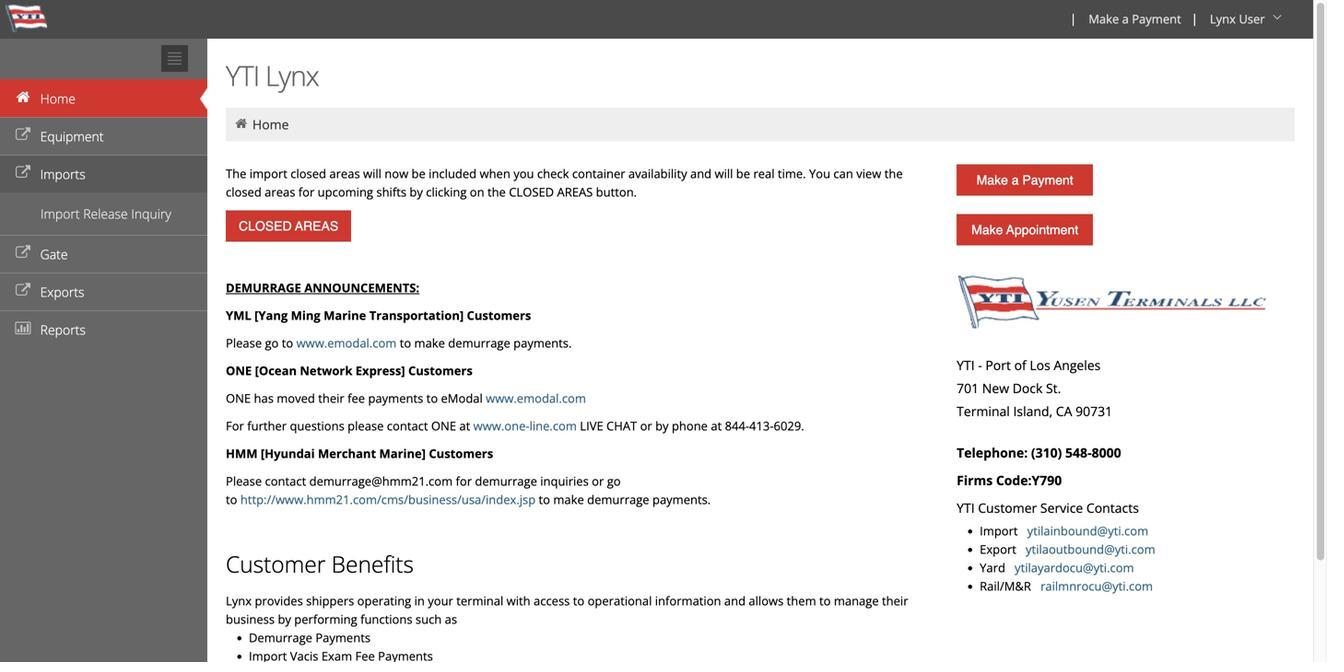 Task type: locate. For each thing, give the bounding box(es) containing it.
import down imports
[[41, 205, 80, 223]]

www.emodal.com link for to make demurrage payments.
[[296, 335, 397, 352]]

1 vertical spatial www.emodal.com
[[486, 390, 586, 407]]

www.one-
[[473, 418, 530, 435]]

1 vertical spatial make a payment link
[[957, 164, 1093, 196]]

customers right transportation]
[[467, 307, 531, 324]]

and left allows
[[724, 593, 746, 610]]

yti
[[226, 57, 259, 94], [957, 357, 975, 374], [957, 499, 975, 517]]

dock
[[1013, 380, 1043, 397]]

548-
[[1065, 444, 1092, 462]]

demurrage announcements:
[[226, 280, 419, 296]]

0 horizontal spatial closed
[[226, 184, 262, 200]]

the
[[226, 165, 246, 182]]

1 vertical spatial home
[[252, 116, 289, 133]]

import release inquiry
[[41, 205, 171, 223]]

external link image for equipment
[[14, 129, 32, 141]]

external link image
[[14, 284, 32, 297]]

demurrage down inquiries
[[587, 492, 649, 508]]

transportation]
[[369, 307, 464, 324]]

0 vertical spatial by
[[410, 184, 423, 200]]

further
[[247, 418, 287, 435]]

equipment link
[[0, 117, 207, 155]]

to down inquiries
[[539, 492, 550, 508]]

external link image
[[14, 129, 32, 141], [14, 166, 32, 179], [14, 247, 32, 259]]

0 vertical spatial make a payment
[[1089, 11, 1181, 27]]

0 vertical spatial www.emodal.com link
[[296, 335, 397, 352]]

0 horizontal spatial be
[[412, 165, 426, 182]]

and right availability
[[690, 165, 712, 182]]

one left [ocean
[[226, 363, 252, 379]]

exports link
[[0, 273, 207, 311]]

0 horizontal spatial by
[[278, 611, 291, 628]]

lynx for user
[[1210, 11, 1236, 27]]

lynx for provides
[[226, 593, 252, 610]]

ytilainbound@yti.com
[[1027, 523, 1148, 540]]

1 vertical spatial payment
[[1022, 173, 1073, 188]]

1 vertical spatial and
[[724, 593, 746, 610]]

by up demurrage
[[278, 611, 291, 628]]

1 horizontal spatial at
[[711, 418, 722, 435]]

0 vertical spatial payments.
[[513, 335, 572, 352]]

make down transportation]
[[414, 335, 445, 352]]

1 vertical spatial their
[[882, 593, 908, 610]]

0 vertical spatial home
[[40, 90, 76, 107]]

1 vertical spatial customers
[[408, 363, 473, 379]]

by left phone
[[655, 418, 669, 435]]

home link down yti lynx
[[252, 116, 289, 133]]

will left now
[[363, 165, 381, 182]]

0 horizontal spatial www.emodal.com
[[296, 335, 397, 352]]

by inside the import closed areas will now be included when you check container availability and will be real time.  you can view the closed areas for upcoming shifts by clicking on the closed areas button.
[[410, 184, 423, 200]]

reports
[[40, 321, 86, 339]]

in
[[414, 593, 425, 610]]

customer up provides
[[226, 549, 326, 580]]

yti inside the yti - port of los angeles 701 new dock st. terminal island, ca 90731
[[957, 357, 975, 374]]

for up http://www.hmm21.com/cms/business/usa/index.jsp to make demurrage payments.
[[456, 473, 472, 490]]

home image
[[14, 91, 32, 104], [233, 117, 249, 130]]

1 horizontal spatial for
[[456, 473, 472, 490]]

make
[[1089, 11, 1119, 27], [977, 173, 1008, 188], [971, 223, 1003, 237]]

0 horizontal spatial home image
[[14, 91, 32, 104]]

view
[[856, 165, 881, 182]]

to inside the please contact demurrage@hmm21.com for demurrage inquiries or go to
[[226, 492, 237, 508]]

the right view
[[884, 165, 903, 182]]

ytilainbound@yti.com link
[[1027, 523, 1148, 540]]

telephone: (310) 548-8000
[[957, 444, 1121, 462]]

90731
[[1076, 403, 1112, 420]]

0 vertical spatial import
[[41, 205, 80, 223]]

www.emodal.com up www.one-line.com link
[[486, 390, 586, 407]]

go inside the please contact demurrage@hmm21.com for demurrage inquiries or go to
[[607, 473, 621, 490]]

be left the real
[[736, 165, 750, 182]]

1 | from the left
[[1070, 10, 1077, 27]]

imports link
[[0, 155, 207, 193]]

time.
[[778, 165, 806, 182]]

customers up the emodal
[[408, 363, 473, 379]]

6029.
[[774, 418, 804, 435]]

0 vertical spatial make
[[1089, 11, 1119, 27]]

for
[[298, 184, 315, 200], [456, 473, 472, 490]]

one
[[226, 363, 252, 379], [226, 390, 251, 407], [431, 418, 456, 435]]

1 horizontal spatial payments.
[[652, 492, 711, 508]]

go down [yang at the left top
[[265, 335, 279, 352]]

please down yml
[[226, 335, 262, 352]]

one left has
[[226, 390, 251, 407]]

will left the real
[[715, 165, 733, 182]]

one for one has moved their fee payments to emodal www.emodal.com
[[226, 390, 251, 407]]

0 vertical spatial customers
[[467, 307, 531, 324]]

yard
[[980, 560, 1012, 576]]

telephone:
[[957, 444, 1028, 462]]

0 horizontal spatial for
[[298, 184, 315, 200]]

1 please from the top
[[226, 335, 262, 352]]

0 vertical spatial lynx
[[1210, 11, 1236, 27]]

0 horizontal spatial a
[[1012, 173, 1019, 188]]

to right access
[[573, 593, 584, 610]]

1 vertical spatial customer
[[226, 549, 326, 580]]

home down yti lynx
[[252, 116, 289, 133]]

release
[[83, 205, 128, 223]]

8000
[[1092, 444, 1121, 462]]

to left the emodal
[[426, 390, 438, 407]]

home image up the
[[233, 117, 249, 130]]

1 horizontal spatial home link
[[252, 116, 289, 133]]

1 vertical spatial the
[[487, 184, 506, 200]]

1 vertical spatial demurrage
[[475, 473, 537, 490]]

www.emodal.com link
[[296, 335, 397, 352], [486, 390, 586, 407]]

manage
[[834, 593, 879, 610]]

1 horizontal spatial go
[[607, 473, 621, 490]]

by right shifts
[[410, 184, 423, 200]]

new
[[982, 380, 1009, 397]]

1 vertical spatial payments.
[[652, 492, 711, 508]]

announcements:
[[304, 280, 419, 296]]

payment up appointment on the top of page
[[1022, 173, 1073, 188]]

merchant
[[318, 446, 376, 462]]

None submit
[[226, 211, 351, 242]]

0 horizontal spatial payments.
[[513, 335, 572, 352]]

1 vertical spatial home image
[[233, 117, 249, 130]]

payments.
[[513, 335, 572, 352], [652, 492, 711, 508]]

2 horizontal spatial lynx
[[1210, 11, 1236, 27]]

the
[[884, 165, 903, 182], [487, 184, 506, 200]]

by
[[410, 184, 423, 200], [655, 418, 669, 435], [278, 611, 291, 628]]

please down the hmm
[[226, 473, 262, 490]]

1 horizontal spatial home
[[252, 116, 289, 133]]

2 be from the left
[[736, 165, 750, 182]]

one down the emodal
[[431, 418, 456, 435]]

customers for one [ocean network express] customers
[[408, 363, 473, 379]]

please inside the please contact demurrage@hmm21.com for demurrage inquiries or go to
[[226, 473, 262, 490]]

0 horizontal spatial lynx
[[226, 593, 252, 610]]

external link image inside gate link
[[14, 247, 32, 259]]

make appointment link
[[957, 214, 1093, 246]]

their left fee
[[318, 390, 344, 407]]

their right manage
[[882, 593, 908, 610]]

1 vertical spatial please
[[226, 473, 262, 490]]

3 external link image from the top
[[14, 247, 32, 259]]

1 vertical spatial by
[[655, 418, 669, 435]]

access
[[534, 593, 570, 610]]

go right inquiries
[[607, 473, 621, 490]]

0 horizontal spatial www.emodal.com link
[[296, 335, 397, 352]]

2 | from the left
[[1191, 10, 1198, 27]]

please
[[348, 418, 384, 435]]

0 vertical spatial their
[[318, 390, 344, 407]]

make down inquiries
[[553, 492, 584, 508]]

terminal
[[456, 593, 503, 610]]

make inside "link"
[[971, 223, 1003, 237]]

2 vertical spatial customers
[[429, 446, 493, 462]]

import for import release inquiry
[[41, 205, 80, 223]]

lynx inside lynx user link
[[1210, 11, 1236, 27]]

be right now
[[412, 165, 426, 182]]

inquiry
[[131, 205, 171, 223]]

1 vertical spatial import
[[980, 523, 1018, 540]]

payment left lynx user
[[1132, 11, 1181, 27]]

closed down the
[[226, 184, 262, 200]]

contact down [hyundai
[[265, 473, 306, 490]]

0 vertical spatial one
[[226, 363, 252, 379]]

1 horizontal spatial by
[[410, 184, 423, 200]]

express]
[[356, 363, 405, 379]]

1 vertical spatial www.emodal.com link
[[486, 390, 586, 407]]

code:y790
[[996, 472, 1062, 489]]

2 will from the left
[[715, 165, 733, 182]]

the down when at the left top of page
[[487, 184, 506, 200]]

2 vertical spatial make
[[971, 223, 1003, 237]]

import
[[250, 165, 287, 182]]

areas down import on the top
[[265, 184, 295, 200]]

0 vertical spatial home image
[[14, 91, 32, 104]]

areas
[[329, 165, 360, 182], [265, 184, 295, 200]]

www.emodal.com link up www.one-line.com link
[[486, 390, 586, 407]]

demurrage up http://www.hmm21.com/cms/business/usa/index.jsp to make demurrage payments.
[[475, 473, 537, 490]]

lynx inside lynx provides shippers operating in your terminal with access to operational information and allows them to manage their business by performing functions such as
[[226, 593, 252, 610]]

import release inquiry link
[[0, 200, 207, 228]]

network
[[300, 363, 352, 379]]

0 horizontal spatial home link
[[0, 79, 207, 117]]

0 horizontal spatial make
[[414, 335, 445, 352]]

0 vertical spatial yti
[[226, 57, 259, 94]]

0 horizontal spatial areas
[[265, 184, 295, 200]]

home link up equipment
[[0, 79, 207, 117]]

payments. down phone
[[652, 492, 711, 508]]

external link image inside the imports link
[[14, 166, 32, 179]]

[yang
[[254, 307, 288, 324]]

demurrage payments
[[249, 630, 370, 646]]

1 vertical spatial closed
[[226, 184, 262, 200]]

for further questions please contact one at www.one-line.com live chat or by phone at 844-413-6029.
[[226, 418, 804, 435]]

import up "export"
[[980, 523, 1018, 540]]

real
[[753, 165, 775, 182]]

payment
[[1132, 11, 1181, 27], [1022, 173, 1073, 188]]

contact down the one has moved their fee payments to emodal www.emodal.com
[[387, 418, 428, 435]]

home
[[40, 90, 76, 107], [252, 116, 289, 133]]

1 vertical spatial for
[[456, 473, 472, 490]]

www.emodal.com
[[296, 335, 397, 352], [486, 390, 586, 407]]

2 external link image from the top
[[14, 166, 32, 179]]

external link image left gate
[[14, 247, 32, 259]]

make a payment link
[[1080, 0, 1188, 39], [957, 164, 1093, 196]]

1 external link image from the top
[[14, 129, 32, 141]]

container
[[572, 165, 625, 182]]

external link image for imports
[[14, 166, 32, 179]]

0 horizontal spatial import
[[41, 205, 80, 223]]

home image up "equipment" link
[[14, 91, 32, 104]]

1 horizontal spatial their
[[882, 593, 908, 610]]

check
[[537, 165, 569, 182]]

1 vertical spatial one
[[226, 390, 251, 407]]

0 vertical spatial areas
[[329, 165, 360, 182]]

equipment
[[40, 128, 104, 145]]

2 vertical spatial by
[[278, 611, 291, 628]]

1 vertical spatial external link image
[[14, 166, 32, 179]]

2 vertical spatial lynx
[[226, 593, 252, 610]]

www.emodal.com down marine
[[296, 335, 397, 352]]

0 vertical spatial contact
[[387, 418, 428, 435]]

payments. up the "line.com"
[[513, 335, 572, 352]]

payments
[[368, 390, 423, 407]]

0 horizontal spatial will
[[363, 165, 381, 182]]

or right inquiries
[[592, 473, 604, 490]]

external link image inside "equipment" link
[[14, 129, 32, 141]]

0 vertical spatial go
[[265, 335, 279, 352]]

external link image left equipment
[[14, 129, 32, 141]]

2 please from the top
[[226, 473, 262, 490]]

at left 844- in the bottom right of the page
[[711, 418, 722, 435]]

go
[[265, 335, 279, 352], [607, 473, 621, 490]]

1 vertical spatial make
[[977, 173, 1008, 188]]

1 horizontal spatial areas
[[329, 165, 360, 182]]

0 vertical spatial a
[[1122, 11, 1129, 27]]

to down transportation]
[[400, 335, 411, 352]]

1 horizontal spatial or
[[640, 418, 652, 435]]

0 horizontal spatial |
[[1070, 10, 1077, 27]]

[hyundai
[[261, 446, 315, 462]]

1 horizontal spatial the
[[884, 165, 903, 182]]

at down the emodal
[[459, 418, 470, 435]]

on
[[470, 184, 484, 200]]

0 vertical spatial and
[[690, 165, 712, 182]]

0 vertical spatial make a payment link
[[1080, 0, 1188, 39]]

external link image left imports
[[14, 166, 32, 179]]

1 horizontal spatial www.emodal.com
[[486, 390, 586, 407]]

0 horizontal spatial contact
[[265, 473, 306, 490]]

for left upcoming
[[298, 184, 315, 200]]

customer down firms code:y790 at right bottom
[[978, 499, 1037, 517]]

you
[[513, 165, 534, 182]]

1 horizontal spatial import
[[980, 523, 1018, 540]]

information
[[655, 593, 721, 610]]

demurrage up the emodal
[[448, 335, 510, 352]]

demurrage
[[448, 335, 510, 352], [475, 473, 537, 490], [587, 492, 649, 508]]

to down the hmm
[[226, 492, 237, 508]]

1 horizontal spatial will
[[715, 165, 733, 182]]

0 vertical spatial or
[[640, 418, 652, 435]]

terminal
[[957, 403, 1010, 420]]

or right the chat
[[640, 418, 652, 435]]

closed right import on the top
[[290, 165, 326, 182]]

1 vertical spatial yti
[[957, 357, 975, 374]]

business
[[226, 611, 275, 628]]

a
[[1122, 11, 1129, 27], [1012, 173, 1019, 188]]

the import closed areas will now be included when you check container availability and will be real time.  you can view the closed areas for upcoming shifts by clicking on the closed areas button.
[[226, 165, 903, 200]]

0 vertical spatial payment
[[1132, 11, 1181, 27]]

1 vertical spatial a
[[1012, 173, 1019, 188]]

areas up upcoming
[[329, 165, 360, 182]]

0 vertical spatial for
[[298, 184, 315, 200]]

their inside lynx provides shippers operating in your terminal with access to operational information and allows them to manage their business by performing functions such as
[[882, 593, 908, 610]]

home up equipment
[[40, 90, 76, 107]]

www.emodal.com link down marine
[[296, 335, 397, 352]]

0 vertical spatial external link image
[[14, 129, 32, 141]]

please
[[226, 335, 262, 352], [226, 473, 262, 490]]

0 horizontal spatial or
[[592, 473, 604, 490]]

chat
[[606, 418, 637, 435]]

customers up http://www.hmm21.com/cms/business/usa/index.jsp to make demurrage payments.
[[429, 446, 493, 462]]

your
[[428, 593, 453, 610]]

1 horizontal spatial payment
[[1132, 11, 1181, 27]]

0 horizontal spatial at
[[459, 418, 470, 435]]



Task type: describe. For each thing, give the bounding box(es) containing it.
0 vertical spatial make
[[414, 335, 445, 352]]

functions
[[360, 611, 412, 628]]

upcoming
[[318, 184, 373, 200]]

701
[[957, 380, 979, 397]]

please go to www.emodal.com to make demurrage payments.
[[226, 335, 572, 352]]

demurrage@hmm21.com
[[309, 473, 453, 490]]

1 vertical spatial make
[[553, 492, 584, 508]]

marine
[[324, 307, 366, 324]]

0 horizontal spatial their
[[318, 390, 344, 407]]

included
[[429, 165, 477, 182]]

when
[[480, 165, 510, 182]]

shifts
[[376, 184, 406, 200]]

reports link
[[0, 311, 207, 348]]

ytilayardocu@yti.com
[[1015, 560, 1134, 576]]

button.
[[596, 184, 637, 200]]

imports
[[40, 165, 85, 183]]

import ytilainbound@yti.com
[[980, 523, 1148, 540]]

0 vertical spatial demurrage
[[448, 335, 510, 352]]

now
[[385, 165, 408, 182]]

413-
[[749, 418, 774, 435]]

[ocean
[[255, 363, 297, 379]]

one [ocean network express] customers
[[226, 363, 473, 379]]

by inside lynx provides shippers operating in your terminal with access to operational information and allows them to manage their business by performing functions such as
[[278, 611, 291, 628]]

www.one-line.com link
[[473, 418, 577, 435]]

as
[[445, 611, 457, 628]]

0 horizontal spatial go
[[265, 335, 279, 352]]

0 horizontal spatial home
[[40, 90, 76, 107]]

moved
[[277, 390, 315, 407]]

hmm
[[226, 446, 258, 462]]

los
[[1030, 357, 1050, 374]]

external link image for gate
[[14, 247, 32, 259]]

and inside the import closed areas will now be included when you check container availability and will be real time.  you can view the closed areas for upcoming shifts by clicking on the closed areas button.
[[690, 165, 712, 182]]

for inside the please contact demurrage@hmm21.com for demurrage inquiries or go to
[[456, 473, 472, 490]]

ytilaoutbound@yti.com link
[[1026, 541, 1155, 558]]

benefits
[[331, 549, 414, 580]]

clicking
[[426, 184, 467, 200]]

allows
[[749, 593, 784, 610]]

angeles
[[1054, 357, 1101, 374]]

operating
[[357, 593, 411, 610]]

to right them
[[819, 593, 831, 610]]

import for import ytilainbound@yti.com
[[980, 523, 1018, 540]]

contact inside the please contact demurrage@hmm21.com for demurrage inquiries or go to
[[265, 473, 306, 490]]

bar chart image
[[14, 322, 32, 335]]

2 vertical spatial demurrage
[[587, 492, 649, 508]]

fee
[[348, 390, 365, 407]]

areas
[[557, 184, 593, 200]]

0 vertical spatial customer
[[978, 499, 1037, 517]]

firms code:y790
[[957, 472, 1062, 489]]

to up [ocean
[[282, 335, 293, 352]]

one for one [ocean network express] customers
[[226, 363, 252, 379]]

yml
[[226, 307, 251, 324]]

1 horizontal spatial a
[[1122, 11, 1129, 27]]

ca
[[1056, 403, 1072, 420]]

make appointment
[[971, 223, 1078, 237]]

1 vertical spatial lynx
[[265, 57, 319, 94]]

firms
[[957, 472, 993, 489]]

for inside the import closed areas will now be included when you check container availability and will be real time.  you can view the closed areas for upcoming shifts by clicking on the closed areas button.
[[298, 184, 315, 200]]

2 at from the left
[[711, 418, 722, 435]]

yti for yti - port of los angeles 701 new dock st. terminal island, ca 90731
[[957, 357, 975, 374]]

gate link
[[0, 235, 207, 273]]

(310)
[[1031, 444, 1062, 462]]

of
[[1014, 357, 1026, 374]]

appointment
[[1006, 223, 1078, 237]]

such
[[416, 611, 442, 628]]

1 will from the left
[[363, 165, 381, 182]]

make for bottommost make a payment link
[[977, 173, 1008, 188]]

make for make appointment "link"
[[971, 223, 1003, 237]]

closed
[[509, 184, 554, 200]]

payments
[[315, 630, 370, 646]]

please contact demurrage@hmm21.com for demurrage inquiries or go to
[[226, 473, 621, 508]]

ming
[[291, 307, 320, 324]]

yti customer service contacts
[[957, 499, 1139, 517]]

operational
[[588, 593, 652, 610]]

2 vertical spatial one
[[431, 418, 456, 435]]

or inside the please contact demurrage@hmm21.com for demurrage inquiries or go to
[[592, 473, 604, 490]]

1 horizontal spatial home image
[[233, 117, 249, 130]]

gate
[[40, 246, 68, 263]]

customers for hmm [hyundai merchant marine] customers
[[429, 446, 493, 462]]

www.emodal.com link for one has moved their fee payments to emodal www.emodal.com
[[486, 390, 586, 407]]

emodal
[[441, 390, 483, 407]]

provides
[[255, 593, 303, 610]]

angle down image
[[1268, 11, 1286, 23]]

demurrage inside the please contact demurrage@hmm21.com for demurrage inquiries or go to
[[475, 473, 537, 490]]

yti for yti customer service contacts
[[957, 499, 975, 517]]

0 vertical spatial www.emodal.com
[[296, 335, 397, 352]]

1 horizontal spatial make a payment
[[1089, 11, 1181, 27]]

them
[[787, 593, 816, 610]]

island,
[[1013, 403, 1053, 420]]

phone
[[672, 418, 708, 435]]

marine]
[[379, 446, 426, 462]]

one has moved their fee payments to emodal www.emodal.com
[[226, 390, 586, 407]]

questions
[[290, 418, 344, 435]]

availability
[[628, 165, 687, 182]]

railmnrocu@yti.com
[[1040, 578, 1153, 595]]

performing
[[294, 611, 357, 628]]

with
[[507, 593, 530, 610]]

and inside lynx provides shippers operating in your terminal with access to operational information and allows them to manage their business by performing functions such as
[[724, 593, 746, 610]]

demurrage
[[226, 280, 301, 296]]

1 horizontal spatial contact
[[387, 418, 428, 435]]

2 horizontal spatial by
[[655, 418, 669, 435]]

yti for yti lynx
[[226, 57, 259, 94]]

exports
[[40, 283, 84, 301]]

rail/m&r
[[980, 578, 1037, 595]]

please for please contact demurrage@hmm21.com for demurrage inquiries or go to
[[226, 473, 262, 490]]

1 horizontal spatial closed
[[290, 165, 326, 182]]

http://www.hmm21.com/cms/business/usa/index.jsp link
[[240, 492, 536, 508]]

http://www.hmm21.com/cms/business/usa/index.jsp
[[240, 492, 536, 508]]

1 be from the left
[[412, 165, 426, 182]]

1 at from the left
[[459, 418, 470, 435]]

0 vertical spatial the
[[884, 165, 903, 182]]

lynx user
[[1210, 11, 1265, 27]]

demurrage
[[249, 630, 312, 646]]

please for please go to www.emodal.com to make demurrage payments.
[[226, 335, 262, 352]]

0 horizontal spatial customer
[[226, 549, 326, 580]]

port
[[985, 357, 1011, 374]]

live
[[580, 418, 603, 435]]

0 horizontal spatial make a payment
[[977, 173, 1073, 188]]

1 vertical spatial areas
[[265, 184, 295, 200]]

yml [yang ming marine transportation] customers
[[226, 307, 531, 324]]

for
[[226, 418, 244, 435]]



Task type: vqa. For each thing, say whether or not it's contained in the screenshot.


